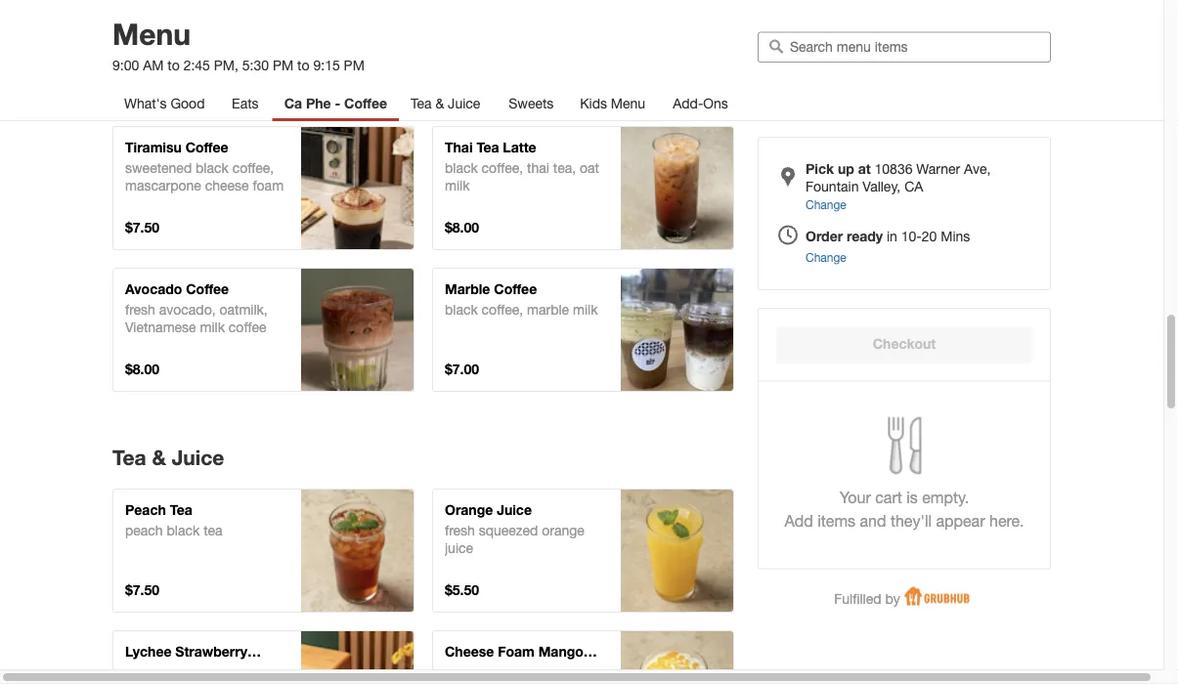 Task type: vqa. For each thing, say whether or not it's contained in the screenshot.


Task type: describe. For each thing, give the bounding box(es) containing it.
tea,
[[554, 160, 576, 176]]

milk inside vietnamese milk coffee, egg foam
[[200, 18, 225, 34]]

pick up at
[[806, 161, 871, 177]]

menu 9:00 am to 2:45 pm, 5:30 pm to 9:15 pm
[[113, 16, 365, 73]]

cart for black coffee, marble milk
[[687, 313, 713, 329]]

24 cart image for vietnamese
[[346, 332, 369, 355]]

add-
[[673, 95, 704, 112]]

foam inside vietnamese milk coffee, egg foam
[[152, 36, 183, 52]]

juice inside "tab list"
[[448, 95, 481, 112]]

0 horizontal spatial juice
[[172, 446, 224, 470]]

mango
[[539, 644, 584, 660]]

menu inside "tab list"
[[611, 95, 646, 112]]

what's good
[[124, 95, 205, 112]]

20
[[922, 228, 938, 244]]

Search menu items text field
[[790, 38, 1042, 55]]

eats
[[232, 95, 259, 112]]

egg
[[125, 36, 148, 52]]

cheese
[[445, 644, 494, 660]]

in
[[887, 228, 898, 244]]

orange juice fresh squeezed orange juice
[[445, 502, 585, 557]]

avocado,
[[159, 302, 216, 318]]

add for thai
[[642, 171, 667, 187]]

by
[[886, 591, 901, 607]]

ca
[[284, 95, 302, 112]]

orange
[[542, 523, 585, 539]]

green inside cheese foam mango green tea
[[445, 662, 484, 678]]

up
[[838, 161, 855, 177]]

warner
[[917, 161, 961, 177]]

fountain
[[806, 179, 859, 195]]

peach
[[125, 502, 166, 518]]

they'll
[[891, 513, 932, 531]]

$7.50 for peach tea peach black tea
[[125, 583, 159, 599]]

what's
[[124, 95, 167, 112]]

add-ons
[[673, 95, 729, 112]]

and
[[860, 513, 887, 531]]

black inside marble coffee black coffee, marble milk
[[445, 302, 478, 318]]

menu inside menu 9:00 am to 2:45 pm, 5:30 pm to 9:15 pm
[[113, 16, 191, 51]]

at
[[859, 161, 871, 177]]

5:30
[[242, 57, 269, 73]]

kids
[[580, 95, 608, 112]]

fresh for fresh squeezed orange juice
[[445, 523, 475, 539]]

to for orange juice fresh squeezed orange juice
[[671, 534, 683, 550]]

is
[[907, 489, 918, 507]]

to for marble coffee black coffee, marble milk
[[671, 313, 683, 329]]

tea up peach
[[113, 446, 146, 470]]

fulfilled
[[835, 591, 882, 607]]

change for order ready
[[806, 250, 847, 264]]

lychee
[[125, 644, 172, 660]]

tea inside "tab list"
[[411, 95, 432, 112]]

checkout button
[[777, 327, 1033, 363]]

cart for black coffee, thai tea, oat milk
[[687, 171, 713, 187]]

0 horizontal spatial tea & juice
[[113, 446, 224, 470]]

green inside lychee strawberry green tea
[[125, 662, 165, 678]]

coffee for tiramisu coffee sweetened black coffee, mascarpone cheese foam
[[186, 139, 229, 156]]

to for peach tea peach black tea
[[351, 534, 363, 550]]

pick
[[806, 161, 835, 177]]

good
[[171, 95, 205, 112]]

add to cart for orange juice fresh squeezed orange juice
[[642, 534, 713, 550]]

thai
[[445, 139, 473, 156]]

vietnamese inside the avocado coffee fresh avocado, oatmilk, vietnamese milk coffee
[[125, 319, 196, 336]]

juice inside orange juice fresh squeezed orange juice
[[497, 502, 532, 518]]

coffee, inside thai tea latte black coffee, thai tea, oat milk
[[482, 160, 524, 176]]

$5.50
[[445, 583, 479, 599]]

2:45
[[184, 57, 210, 73]]

items
[[818, 513, 856, 531]]

ready
[[847, 228, 884, 244]]

peach tea peach black tea
[[125, 502, 223, 539]]

milk inside the avocado coffee fresh avocado, oatmilk, vietnamese milk coffee
[[200, 319, 225, 336]]

to for avocado coffee fresh avocado, oatmilk, vietnamese milk coffee
[[351, 313, 363, 329]]

foam
[[498, 644, 535, 660]]

orange
[[445, 502, 493, 518]]

24 cart image for milk
[[666, 332, 689, 355]]

pm,
[[214, 57, 239, 73]]

vietnamese milk coffee, egg foam
[[125, 18, 270, 52]]

9:00
[[113, 57, 139, 73]]

ca
[[905, 179, 924, 195]]

ca phe - coffee
[[284, 95, 387, 112]]

juice
[[445, 540, 474, 557]]

10836
[[875, 161, 913, 177]]

ave,
[[965, 161, 991, 177]]

marble
[[527, 302, 569, 318]]

24 cart image for sweetened black coffee, mascarpone cheese foam
[[346, 190, 369, 213]]

phe
[[306, 95, 331, 112]]

your cart is empty. add items and they'll appear here.
[[785, 489, 1025, 531]]

latte
[[503, 139, 537, 156]]

thai tea latte black coffee, thai tea, oat milk
[[445, 139, 600, 194]]

lychee strawberry green tea
[[125, 644, 248, 678]]

change for pick up at
[[806, 198, 847, 211]]

to for tiramisu coffee sweetened black coffee, mascarpone cheese foam
[[351, 171, 363, 187]]

avocado coffee fresh avocado, oatmilk, vietnamese milk coffee
[[125, 281, 268, 336]]



Task type: locate. For each thing, give the bounding box(es) containing it.
milk up pm,
[[200, 18, 225, 34]]

$7.50 down peach
[[125, 583, 159, 599]]

tea inside thai tea latte black coffee, thai tea, oat milk
[[477, 139, 499, 156]]

empty.
[[923, 489, 970, 507]]

cart for sweetened black coffee, mascarpone cheese foam
[[367, 171, 393, 187]]

black for thai tea latte black coffee, thai tea, oat milk
[[445, 160, 478, 176]]

tea
[[411, 95, 432, 112], [477, 139, 499, 156], [113, 446, 146, 470], [170, 502, 192, 518], [168, 662, 191, 678], [488, 662, 511, 678]]

tea & juice up peach
[[113, 446, 224, 470]]

cart
[[367, 171, 393, 187], [687, 171, 713, 187], [367, 313, 393, 329], [687, 313, 713, 329], [367, 534, 393, 550], [687, 534, 713, 550]]

thai
[[527, 160, 550, 176]]

coffee right -
[[344, 95, 387, 112]]

cart for fresh squeezed orange juice
[[687, 534, 713, 550]]

0 vertical spatial juice
[[448, 95, 481, 112]]

kids menu
[[580, 95, 646, 112]]

coffee inside marble coffee black coffee, marble milk
[[494, 281, 537, 297]]

to for thai tea latte black coffee, thai tea, oat milk
[[671, 171, 683, 187]]

mascarpone
[[125, 178, 201, 194]]

1 horizontal spatial &
[[436, 95, 444, 112]]

2 vertical spatial juice
[[497, 502, 532, 518]]

foam up am
[[152, 36, 183, 52]]

1 $7.50 from the top
[[125, 220, 159, 236]]

appear
[[937, 513, 986, 531]]

2 change from the top
[[806, 250, 847, 264]]

change button for order ready
[[806, 248, 847, 266]]

coffee, up cheese
[[233, 160, 274, 176]]

0 vertical spatial foam
[[152, 36, 183, 52]]

change
[[806, 198, 847, 211], [806, 250, 847, 264]]

fresh
[[125, 302, 155, 318], [445, 523, 475, 539]]

here.
[[990, 513, 1025, 531]]

coffee for avocado coffee fresh avocado, oatmilk, vietnamese milk coffee
[[186, 281, 229, 297]]

coffee for marble coffee black coffee, marble milk
[[494, 281, 537, 297]]

coffee, inside vietnamese milk coffee, egg foam
[[229, 18, 270, 34]]

coffee
[[344, 95, 387, 112], [186, 139, 229, 156], [186, 281, 229, 297], [494, 281, 537, 297]]

vietnamese up egg
[[125, 18, 196, 34]]

strawberry
[[175, 644, 248, 660]]

black left "tea"
[[167, 523, 200, 539]]

0 vertical spatial change button
[[806, 196, 847, 213]]

black down thai
[[445, 160, 478, 176]]

add for milk
[[642, 313, 667, 329]]

coffee
[[229, 319, 267, 336]]

0 horizontal spatial &
[[152, 446, 166, 470]]

squeezed
[[479, 523, 538, 539]]

$7.50
[[125, 220, 159, 236], [125, 583, 159, 599]]

1 vertical spatial $7.50
[[125, 583, 159, 599]]

$8.00 for avocado coffee fresh avocado, oatmilk, vietnamese milk coffee
[[125, 361, 159, 378]]

tea right peach
[[170, 502, 192, 518]]

pm right 5:30 on the left of page
[[273, 57, 294, 73]]

0 horizontal spatial fresh
[[125, 302, 155, 318]]

avocado
[[125, 281, 182, 297]]

coffee up avocado,
[[186, 281, 229, 297]]

2 green from the left
[[445, 662, 484, 678]]

0 vertical spatial fresh
[[125, 302, 155, 318]]

0 vertical spatial &
[[436, 95, 444, 112]]

cheese
[[205, 178, 249, 194]]

1 vertical spatial $8.00
[[125, 361, 159, 378]]

sweets
[[509, 95, 554, 112]]

add for vietnamese
[[322, 313, 347, 329]]

24 cart image for juice
[[666, 553, 689, 576]]

green down cheese
[[445, 662, 484, 678]]

milk down avocado,
[[200, 319, 225, 336]]

foam right cheese
[[253, 178, 284, 194]]

change button
[[806, 196, 847, 213], [806, 248, 847, 266]]

fulfilled by
[[835, 591, 901, 607]]

fresh inside the avocado coffee fresh avocado, oatmilk, vietnamese milk coffee
[[125, 302, 155, 318]]

fresh inside orange juice fresh squeezed orange juice
[[445, 523, 475, 539]]

tab list
[[113, 86, 814, 121]]

peach
[[125, 523, 163, 539]]

1 change button from the top
[[806, 196, 847, 213]]

menu
[[113, 16, 191, 51], [611, 95, 646, 112]]

change button for pick up at
[[806, 196, 847, 213]]

-
[[335, 95, 341, 112]]

green
[[125, 662, 165, 678], [445, 662, 484, 678]]

& inside "tab list"
[[436, 95, 444, 112]]

black
[[196, 160, 229, 176], [445, 160, 478, 176], [445, 302, 478, 318], [167, 523, 200, 539]]

juice up peach tea peach black tea
[[172, 446, 224, 470]]

2 $7.50 from the top
[[125, 583, 159, 599]]

vietnamese down avocado,
[[125, 319, 196, 336]]

1 horizontal spatial tea & juice
[[411, 95, 481, 112]]

coffee up cheese
[[186, 139, 229, 156]]

add for mascarpone
[[322, 171, 347, 187]]

milk inside marble coffee black coffee, marble milk
[[573, 302, 598, 318]]

coffee, inside 'tiramisu coffee sweetened black coffee, mascarpone cheese foam'
[[233, 160, 274, 176]]

change down fountain at the right top of the page
[[806, 198, 847, 211]]

0 horizontal spatial green
[[125, 662, 165, 678]]

tab list containing what's good
[[113, 86, 814, 121]]

1 vietnamese from the top
[[125, 18, 196, 34]]

9:15
[[314, 57, 340, 73]]

black for peach tea peach black tea
[[167, 523, 200, 539]]

tea right thai
[[477, 139, 499, 156]]

mins
[[941, 228, 971, 244]]

1 vertical spatial vietnamese
[[125, 319, 196, 336]]

coffee, down latte
[[482, 160, 524, 176]]

marble coffee black coffee, marble milk
[[445, 281, 598, 318]]

0 vertical spatial $8.00
[[445, 220, 479, 236]]

juice up squeezed
[[497, 502, 532, 518]]

1 horizontal spatial $8.00
[[445, 220, 479, 236]]

juice
[[448, 95, 481, 112], [172, 446, 224, 470], [497, 502, 532, 518]]

milk
[[200, 18, 225, 34], [445, 178, 470, 194], [573, 302, 598, 318], [200, 319, 225, 336]]

coffee, up 5:30 on the left of page
[[229, 18, 270, 34]]

1 green from the left
[[125, 662, 165, 678]]

0 horizontal spatial 24 cart image
[[346, 190, 369, 213]]

menu up am
[[113, 16, 191, 51]]

1 vertical spatial tea & juice
[[113, 446, 224, 470]]

tiramisu
[[125, 139, 182, 156]]

1 change from the top
[[806, 198, 847, 211]]

tea down foam on the bottom
[[488, 662, 511, 678]]

add to cart for marble coffee black coffee, marble milk
[[642, 313, 713, 329]]

black inside 'tiramisu coffee sweetened black coffee, mascarpone cheese foam'
[[196, 160, 229, 176]]

1 vertical spatial menu
[[611, 95, 646, 112]]

oat
[[580, 160, 600, 176]]

juice up thai
[[448, 95, 481, 112]]

1 vertical spatial change button
[[806, 248, 847, 266]]

1 24 cart image from the left
[[346, 190, 369, 213]]

1 vertical spatial fresh
[[445, 523, 475, 539]]

your
[[840, 489, 871, 507]]

foam inside 'tiramisu coffee sweetened black coffee, mascarpone cheese foam'
[[253, 178, 284, 194]]

24 cart image for black coffee, thai tea, oat milk
[[666, 190, 689, 213]]

cheese foam mango green tea
[[445, 644, 584, 678]]

fresh down avocado
[[125, 302, 155, 318]]

& up peach
[[152, 446, 166, 470]]

pm right 9:15
[[344, 57, 365, 73]]

1 vertical spatial juice
[[172, 446, 224, 470]]

ons
[[704, 95, 729, 112]]

2 pm from the left
[[344, 57, 365, 73]]

1 horizontal spatial green
[[445, 662, 484, 678]]

2 24 cart image from the left
[[666, 190, 689, 213]]

$8.00 down avocado,
[[125, 361, 159, 378]]

oatmilk,
[[220, 302, 268, 318]]

tea & juice up thai
[[411, 95, 481, 112]]

cart for fresh avocado, oatmilk, vietnamese milk coffee
[[367, 313, 393, 329]]

black for tiramisu coffee sweetened black coffee, mascarpone cheese foam
[[196, 160, 229, 176]]

0 horizontal spatial $8.00
[[125, 361, 159, 378]]

24 cart image
[[346, 190, 369, 213], [666, 190, 689, 213]]

tea down lychee
[[168, 662, 191, 678]]

1 horizontal spatial juice
[[448, 95, 481, 112]]

1 horizontal spatial foam
[[253, 178, 284, 194]]

tiramisu coffee sweetened black coffee, mascarpone cheese foam
[[125, 139, 284, 194]]

0 vertical spatial tea & juice
[[411, 95, 481, 112]]

coffee up marble
[[494, 281, 537, 297]]

1 vertical spatial foam
[[253, 178, 284, 194]]

milk inside thai tea latte black coffee, thai tea, oat milk
[[445, 178, 470, 194]]

1 horizontal spatial pm
[[344, 57, 365, 73]]

0 vertical spatial change
[[806, 198, 847, 211]]

$8.00 up marble
[[445, 220, 479, 236]]

coffee inside the avocado coffee fresh avocado, oatmilk, vietnamese milk coffee
[[186, 281, 229, 297]]

coffee,
[[229, 18, 270, 34], [233, 160, 274, 176], [482, 160, 524, 176], [482, 302, 524, 318]]

add to cart for avocado coffee fresh avocado, oatmilk, vietnamese milk coffee
[[322, 313, 393, 329]]

pm
[[273, 57, 294, 73], [344, 57, 365, 73]]

checkout
[[873, 336, 937, 352]]

$7.00
[[445, 361, 479, 378]]

cart
[[876, 489, 903, 507]]

0 vertical spatial vietnamese
[[125, 18, 196, 34]]

$8.00 for thai tea latte black coffee, thai tea, oat milk
[[445, 220, 479, 236]]

valley,
[[863, 179, 901, 195]]

$7.50 for tiramisu coffee sweetened black coffee, mascarpone cheese foam
[[125, 220, 159, 236]]

sweetened
[[125, 160, 192, 176]]

change button down "order"
[[806, 248, 847, 266]]

menu right kids
[[611, 95, 646, 112]]

change button down fountain at the right top of the page
[[806, 196, 847, 213]]

add to cart for tiramisu coffee sweetened black coffee, mascarpone cheese foam
[[322, 171, 393, 187]]

$8.00
[[445, 220, 479, 236], [125, 361, 159, 378]]

add to cart
[[322, 171, 393, 187], [642, 171, 713, 187], [322, 313, 393, 329], [642, 313, 713, 329], [322, 534, 393, 550], [642, 534, 713, 550]]

vietnamese inside vietnamese milk coffee, egg foam
[[125, 18, 196, 34]]

add
[[322, 171, 347, 187], [642, 171, 667, 187], [322, 313, 347, 329], [642, 313, 667, 329], [785, 513, 814, 531], [322, 534, 347, 550], [642, 534, 667, 550]]

24 cart image
[[346, 332, 369, 355], [666, 332, 689, 355], [346, 553, 369, 576], [666, 553, 689, 576]]

&
[[436, 95, 444, 112], [152, 446, 166, 470]]

cart for peach black tea
[[367, 534, 393, 550]]

to
[[168, 57, 180, 73], [298, 57, 310, 73], [351, 171, 363, 187], [671, 171, 683, 187], [351, 313, 363, 329], [671, 313, 683, 329], [351, 534, 363, 550], [671, 534, 683, 550]]

tea right -
[[411, 95, 432, 112]]

coffee inside 'tiramisu coffee sweetened black coffee, mascarpone cheese foam'
[[186, 139, 229, 156]]

coffee, down marble
[[482, 302, 524, 318]]

green down lychee
[[125, 662, 165, 678]]

10836 warner ave, fountain valley, ca
[[806, 161, 991, 195]]

add to cart for peach tea peach black tea
[[322, 534, 393, 550]]

milk down thai
[[445, 178, 470, 194]]

black inside peach tea peach black tea
[[167, 523, 200, 539]]

fresh for fresh avocado, oatmilk, vietnamese milk coffee
[[125, 302, 155, 318]]

add to cart for thai tea latte black coffee, thai tea, oat milk
[[642, 171, 713, 187]]

marble
[[445, 281, 491, 297]]

coffee, inside marble coffee black coffee, marble milk
[[482, 302, 524, 318]]

0 horizontal spatial menu
[[113, 16, 191, 51]]

tea inside peach tea peach black tea
[[170, 502, 192, 518]]

2 horizontal spatial juice
[[497, 502, 532, 518]]

black inside thai tea latte black coffee, thai tea, oat milk
[[445, 160, 478, 176]]

1 pm from the left
[[273, 57, 294, 73]]

order ready in 10-20 mins
[[806, 228, 971, 244]]

milk right marble
[[573, 302, 598, 318]]

& left sweets at left top
[[436, 95, 444, 112]]

foam
[[152, 36, 183, 52], [253, 178, 284, 194]]

1 vertical spatial change
[[806, 250, 847, 264]]

fresh up juice
[[445, 523, 475, 539]]

0 vertical spatial menu
[[113, 16, 191, 51]]

$7.50 down mascarpone
[[125, 220, 159, 236]]

2 change button from the top
[[806, 248, 847, 266]]

1 vertical spatial &
[[152, 446, 166, 470]]

order
[[806, 228, 843, 244]]

1 horizontal spatial menu
[[611, 95, 646, 112]]

tea
[[204, 523, 223, 539]]

tea inside cheese foam mango green tea
[[488, 662, 511, 678]]

0 vertical spatial $7.50
[[125, 220, 159, 236]]

1 horizontal spatial 24 cart image
[[666, 190, 689, 213]]

1 horizontal spatial fresh
[[445, 523, 475, 539]]

add for juice
[[642, 534, 667, 550]]

tea inside lychee strawberry green tea
[[168, 662, 191, 678]]

change down "order"
[[806, 250, 847, 264]]

add inside the your cart is empty. add items and they'll appear here.
[[785, 513, 814, 531]]

0 horizontal spatial pm
[[273, 57, 294, 73]]

0 horizontal spatial foam
[[152, 36, 183, 52]]

black up cheese
[[196, 160, 229, 176]]

tea & juice inside "tab list"
[[411, 95, 481, 112]]

am
[[143, 57, 164, 73]]

black down marble
[[445, 302, 478, 318]]

10-
[[902, 228, 922, 244]]

tea & juice
[[411, 95, 481, 112], [113, 446, 224, 470]]

2 vietnamese from the top
[[125, 319, 196, 336]]



